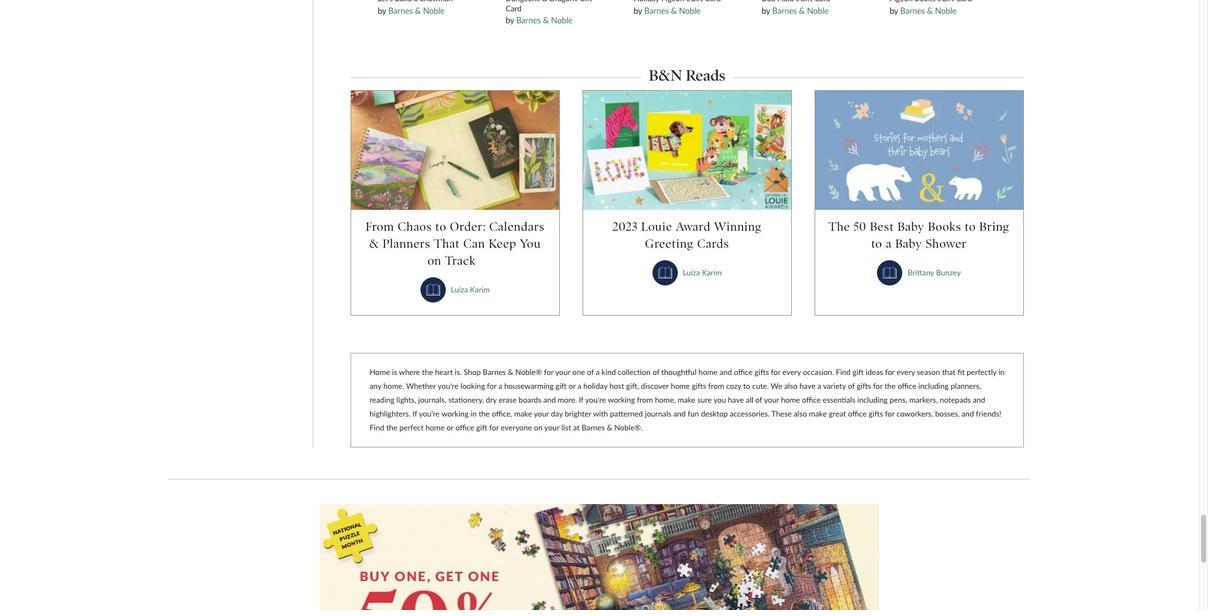 Task type: locate. For each thing, give the bounding box(es) containing it.
2023 louie award winning greeting cards image
[[583, 91, 791, 210]]

home down thoughtful
[[671, 382, 690, 391]]

karim for calendars
[[470, 285, 490, 295]]

the down highlighters.
[[386, 423, 397, 432]]

have
[[799, 382, 815, 391], [728, 395, 744, 405]]

0 vertical spatial from
[[708, 382, 724, 391]]

or down stationery,
[[446, 423, 453, 432]]

sure
[[697, 395, 712, 405]]

0 horizontal spatial karim
[[470, 285, 490, 295]]

on
[[428, 254, 442, 268], [534, 423, 543, 432]]

1 horizontal spatial every
[[896, 368, 915, 377]]

1 vertical spatial you're
[[585, 395, 606, 405]]

&
[[542, 0, 547, 3], [415, 5, 421, 15], [671, 5, 677, 15], [799, 5, 805, 15], [927, 5, 933, 15], [543, 15, 549, 25], [369, 237, 379, 251], [508, 368, 513, 377], [607, 423, 612, 432]]

luiza karim for calendars
[[451, 285, 490, 295]]

luiza down track
[[451, 285, 468, 295]]

have left all
[[728, 395, 744, 405]]

4 by barnes & noble from the left
[[890, 5, 957, 15]]

3 by barnes & noble from the left
[[762, 5, 829, 15]]

or up more.
[[569, 382, 576, 391]]

advertisement element
[[319, 504, 879, 610]]

keep
[[489, 237, 516, 251]]

0 vertical spatial have
[[799, 382, 815, 391]]

for
[[544, 368, 553, 377], [771, 368, 780, 377], [885, 368, 895, 377], [487, 382, 497, 391], [873, 382, 883, 391], [885, 409, 895, 419], [489, 423, 499, 432]]

make left great
[[809, 409, 827, 419]]

0 horizontal spatial on
[[428, 254, 442, 268]]

if
[[579, 395, 583, 405], [413, 409, 417, 419]]

barnes
[[388, 5, 413, 15], [644, 5, 669, 15], [772, 5, 797, 15], [900, 5, 925, 15], [516, 15, 541, 25], [483, 368, 506, 377], [582, 423, 605, 432]]

bunzey
[[936, 268, 961, 278]]

in right perfectly
[[998, 368, 1005, 377]]

1 vertical spatial in
[[471, 409, 477, 419]]

0 horizontal spatial luiza karim link
[[451, 285, 490, 295]]

make
[[678, 395, 695, 405], [514, 409, 532, 419], [809, 409, 827, 419]]

you're
[[438, 382, 458, 391], [585, 395, 606, 405], [419, 409, 440, 419]]

cozy
[[726, 382, 741, 391]]

0 vertical spatial luiza karim
[[683, 268, 722, 278]]

by
[[378, 5, 386, 15], [634, 5, 642, 15], [762, 5, 770, 15], [890, 5, 898, 15], [506, 15, 514, 25]]

1 vertical spatial karim
[[470, 285, 490, 295]]

everyone
[[501, 423, 532, 432]]

find
[[836, 368, 851, 377], [370, 423, 384, 432]]

gift down 'dry'
[[476, 423, 487, 432]]

friends!
[[976, 409, 1001, 419]]

0 vertical spatial working
[[608, 395, 635, 405]]

at
[[573, 423, 580, 432]]

baby up the "brittany"
[[895, 237, 922, 251]]

luiza karim link for greeting
[[683, 268, 722, 278]]

baby right best
[[898, 220, 924, 234]]

your
[[555, 368, 570, 377], [764, 395, 779, 405], [534, 409, 549, 419], [544, 423, 559, 432]]

to
[[435, 220, 446, 234], [965, 220, 976, 234], [871, 237, 882, 251], [743, 382, 750, 391]]

you
[[713, 395, 726, 405]]

1 every from the left
[[782, 368, 801, 377]]

your left list
[[544, 423, 559, 432]]

you're down holiday
[[585, 395, 606, 405]]

1 horizontal spatial luiza karim link
[[683, 268, 722, 278]]

luiza for greeting
[[683, 268, 700, 278]]

to inside from chaos to order: calendars & planners that can keep you on track
[[435, 220, 446, 234]]

0 vertical spatial on
[[428, 254, 442, 268]]

0 horizontal spatial gift
[[476, 423, 487, 432]]

a
[[886, 237, 892, 251], [596, 368, 600, 377], [498, 382, 502, 391], [578, 382, 581, 391], [817, 382, 821, 391]]

on right everyone
[[534, 423, 543, 432]]

make up everyone
[[514, 409, 532, 419]]

luiza karim link down track
[[451, 285, 490, 295]]

luiza karim
[[683, 268, 722, 278], [451, 285, 490, 295]]

for down office,
[[489, 423, 499, 432]]

chaos
[[398, 220, 432, 234]]

best
[[870, 220, 894, 234]]

stationery,
[[448, 395, 484, 405]]

1 horizontal spatial working
[[608, 395, 635, 405]]

a down one
[[578, 382, 581, 391]]

from down the discover
[[637, 395, 653, 405]]

0 vertical spatial also
[[784, 382, 797, 391]]

also right the we
[[784, 382, 797, 391]]

and up cozy
[[719, 368, 732, 377]]

to right cozy
[[743, 382, 750, 391]]

to down best
[[871, 237, 882, 251]]

0 horizontal spatial working
[[441, 409, 469, 419]]

barnes & noble link
[[388, 5, 445, 15], [644, 5, 701, 15], [772, 5, 829, 15], [900, 5, 957, 15], [516, 15, 573, 25]]

for up the we
[[771, 368, 780, 377]]

if up the perfect
[[413, 409, 417, 419]]

greeting
[[645, 237, 694, 251]]

award
[[676, 220, 711, 234]]

1 vertical spatial luiza karim link
[[451, 285, 490, 295]]

working
[[608, 395, 635, 405], [441, 409, 469, 419]]

calendars
[[489, 220, 545, 234]]

0 vertical spatial luiza karim link
[[683, 268, 722, 278]]

planners
[[383, 237, 430, 251]]

you
[[520, 237, 541, 251]]

for right noble®
[[544, 368, 553, 377]]

office
[[734, 368, 753, 377], [898, 382, 916, 391], [802, 395, 821, 405], [848, 409, 867, 419], [455, 423, 474, 432]]

holiday
[[583, 382, 608, 391]]

1 vertical spatial gift
[[556, 382, 567, 391]]

brittany bunzey link
[[908, 268, 961, 278]]

of
[[587, 368, 594, 377], [652, 368, 659, 377], [848, 382, 855, 391], [755, 395, 762, 405]]

to up that
[[435, 220, 446, 234]]

1 horizontal spatial luiza karim
[[683, 268, 722, 278]]

you're down journals,
[[419, 409, 440, 419]]

1 vertical spatial including
[[857, 395, 888, 405]]

0 horizontal spatial or
[[446, 423, 453, 432]]

card
[[506, 3, 522, 12]]

accessories.
[[730, 409, 770, 419]]

0 vertical spatial gift
[[853, 368, 864, 377]]

in down stationery,
[[471, 409, 477, 419]]

0 vertical spatial you're
[[438, 382, 458, 391]]

0 vertical spatial if
[[579, 395, 583, 405]]

1 vertical spatial luiza
[[451, 285, 468, 295]]

1 vertical spatial find
[[370, 423, 384, 432]]

1 vertical spatial if
[[413, 409, 417, 419]]

1 horizontal spatial karim
[[702, 268, 722, 278]]

1 horizontal spatial luiza
[[683, 268, 700, 278]]

that
[[942, 368, 956, 377]]

working down stationery,
[[441, 409, 469, 419]]

to left bring
[[965, 220, 976, 234]]

luiza
[[683, 268, 700, 278], [451, 285, 468, 295]]

luiza karim down cards
[[683, 268, 722, 278]]

1 horizontal spatial from
[[708, 382, 724, 391]]

including left pens,
[[857, 395, 888, 405]]

the up whether
[[422, 368, 433, 377]]

track
[[445, 254, 476, 268]]

1 vertical spatial from
[[637, 395, 653, 405]]

where
[[399, 368, 420, 377]]

0 vertical spatial karim
[[702, 268, 722, 278]]

find down highlighters.
[[370, 423, 384, 432]]

0 horizontal spatial if
[[413, 409, 417, 419]]

brittany
[[908, 268, 934, 278]]

on down that
[[428, 254, 442, 268]]

working down host
[[608, 395, 635, 405]]

luiza for calendars
[[451, 285, 468, 295]]

these
[[771, 409, 792, 419]]

every left season
[[896, 368, 915, 377]]

gift left ideas
[[853, 368, 864, 377]]

1 horizontal spatial if
[[579, 395, 583, 405]]

0 vertical spatial in
[[998, 368, 1005, 377]]

a down occasion.
[[817, 382, 821, 391]]

gift
[[853, 368, 864, 377], [556, 382, 567, 391], [476, 423, 487, 432]]

erase
[[499, 395, 517, 405]]

you're down heart
[[438, 382, 458, 391]]

2 horizontal spatial make
[[809, 409, 827, 419]]

1 vertical spatial working
[[441, 409, 469, 419]]

books
[[928, 220, 961, 234]]

from up you
[[708, 382, 724, 391]]

1 horizontal spatial gift
[[556, 382, 567, 391]]

0 vertical spatial including
[[918, 382, 949, 391]]

from chaos to order: calendars & planners that can keep you on track image
[[351, 91, 559, 210]]

0 horizontal spatial have
[[728, 395, 744, 405]]

1 horizontal spatial in
[[998, 368, 1005, 377]]

every left occasion.
[[782, 368, 801, 377]]

karim
[[702, 268, 722, 278], [470, 285, 490, 295]]

b&n
[[649, 66, 682, 85]]

home is where the heart is. shop barnes & noble® for your one of a kind collection of thoughtful home and office gifts for every occasion. find gift ideas for every season that fit perfectly in any home. whether you're looking for a housewarming gift or a holiday host gift, discover home gifts from cozy to cute. we also have a variety of gifts for the office including planners, reading lights, journals, stationery, dry erase boards and more. if you're working from home, make sure you have all of your home office essentials including pens, markers, notepads and highlighters. if you're working in the office, make your day brighter with patterned journals and fun desktop accessories. these also make great office gifts for coworkers, bosses, and friends! find the perfect home or office gift for everyone on your list at barnes & noble®.
[[370, 368, 1005, 432]]

1 horizontal spatial on
[[534, 423, 543, 432]]

a up erase
[[498, 382, 502, 391]]

notepads
[[940, 395, 971, 405]]

your down the we
[[764, 395, 779, 405]]

1 horizontal spatial or
[[569, 382, 576, 391]]

1 horizontal spatial find
[[836, 368, 851, 377]]

office up pens,
[[898, 382, 916, 391]]

in
[[998, 368, 1005, 377], [471, 409, 477, 419]]

1 vertical spatial on
[[534, 423, 543, 432]]

0 horizontal spatial every
[[782, 368, 801, 377]]

dungeons & dragons gift card by barnes & noble
[[506, 0, 592, 25]]

0 horizontal spatial luiza
[[451, 285, 468, 295]]

luiza karim link down cards
[[683, 268, 722, 278]]

gifts right great
[[869, 409, 883, 419]]

shop
[[464, 368, 481, 377]]

the 50 best baby books to bring to a baby shower image
[[815, 91, 1023, 210]]

a down best
[[886, 237, 892, 251]]

luiza karim down track
[[451, 285, 490, 295]]

to inside home is where the heart is. shop barnes & noble® for your one of a kind collection of thoughtful home and office gifts for every occasion. find gift ideas for every season that fit perfectly in any home. whether you're looking for a housewarming gift or a holiday host gift, discover home gifts from cozy to cute. we also have a variety of gifts for the office including planners, reading lights, journals, stationery, dry erase boards and more. if you're working from home, make sure you have all of your home office essentials including pens, markers, notepads and highlighters. if you're working in the office, make your day brighter with patterned journals and fun desktop accessories. these also make great office gifts for coworkers, bosses, and friends! find the perfect home or office gift for everyone on your list at barnes & noble®.
[[743, 382, 750, 391]]

luiza down cards
[[683, 268, 700, 278]]

1 vertical spatial or
[[446, 423, 453, 432]]

including down season
[[918, 382, 949, 391]]

also right these
[[794, 409, 807, 419]]

karim down track
[[470, 285, 490, 295]]

louie
[[641, 220, 672, 234]]

by barnes & noble
[[378, 5, 445, 15], [634, 5, 701, 15], [762, 5, 829, 15], [890, 5, 957, 15]]

cards
[[697, 237, 729, 251]]

fit
[[958, 368, 965, 377]]

and
[[719, 368, 732, 377], [543, 395, 556, 405], [973, 395, 985, 405], [673, 409, 686, 419], [962, 409, 974, 419]]

planners,
[[951, 382, 981, 391]]

if right more.
[[579, 395, 583, 405]]

home.
[[383, 382, 404, 391]]

karim down cards
[[702, 268, 722, 278]]

every
[[782, 368, 801, 377], [896, 368, 915, 377]]

1 vertical spatial luiza karim
[[451, 285, 490, 295]]

0 horizontal spatial luiza karim
[[451, 285, 490, 295]]

that
[[434, 237, 460, 251]]

0 vertical spatial luiza
[[683, 268, 700, 278]]

luiza karim link for calendars
[[451, 285, 490, 295]]

or
[[569, 382, 576, 391], [446, 423, 453, 432]]

host
[[609, 382, 624, 391]]

all
[[746, 395, 753, 405]]

and down notepads
[[962, 409, 974, 419]]

have down occasion.
[[799, 382, 815, 391]]

0 horizontal spatial from
[[637, 395, 653, 405]]

looking
[[460, 382, 485, 391]]

0 vertical spatial or
[[569, 382, 576, 391]]

make up fun
[[678, 395, 695, 405]]

season
[[917, 368, 940, 377]]

find up variety
[[836, 368, 851, 377]]

also
[[784, 382, 797, 391], [794, 409, 807, 419]]

gift up more.
[[556, 382, 567, 391]]



Task type: vqa. For each thing, say whether or not it's contained in the screenshot.
DRAGONS
yes



Task type: describe. For each thing, give the bounding box(es) containing it.
for down pens,
[[885, 409, 895, 419]]

desktop
[[701, 409, 728, 419]]

2 every from the left
[[896, 368, 915, 377]]

list
[[561, 423, 571, 432]]

2023
[[612, 220, 638, 234]]

home up sure
[[698, 368, 718, 377]]

a inside the 50 best baby books to bring to a baby shower
[[886, 237, 892, 251]]

gifts down ideas
[[857, 382, 871, 391]]

ideas
[[866, 368, 883, 377]]

1 horizontal spatial have
[[799, 382, 815, 391]]

variety
[[823, 382, 846, 391]]

1 horizontal spatial including
[[918, 382, 949, 391]]

brighter
[[565, 409, 591, 419]]

fun
[[688, 409, 699, 419]]

from chaos to order: calendars & planners that can keep you on track link
[[364, 218, 547, 269]]

patterned
[[610, 409, 643, 419]]

kind
[[602, 368, 616, 377]]

the
[[828, 220, 850, 234]]

boards
[[519, 395, 541, 405]]

dungeons
[[506, 0, 540, 3]]

on inside home is where the heart is. shop barnes & noble® for your one of a kind collection of thoughtful home and office gifts for every occasion. find gift ideas for every season that fit perfectly in any home. whether you're looking for a housewarming gift or a holiday host gift, discover home gifts from cozy to cute. we also have a variety of gifts for the office including planners, reading lights, journals, stationery, dry erase boards and more. if you're working from home, make sure you have all of your home office essentials including pens, markers, notepads and highlighters. if you're working in the office, make your day brighter with patterned journals and fun desktop accessories. these also make great office gifts for coworkers, bosses, and friends! find the perfect home or office gift for everyone on your list at barnes & noble®.
[[534, 423, 543, 432]]

2 by barnes & noble from the left
[[634, 5, 701, 15]]

heart
[[435, 368, 453, 377]]

office left essentials
[[802, 395, 821, 405]]

one
[[572, 368, 585, 377]]

2 vertical spatial gift
[[476, 423, 487, 432]]

office right great
[[848, 409, 867, 419]]

office up cozy
[[734, 368, 753, 377]]

karim for greeting
[[702, 268, 722, 278]]

office,
[[492, 409, 512, 419]]

home,
[[655, 395, 676, 405]]

housewarming
[[504, 382, 554, 391]]

the 50 best baby books to bring to a baby shower
[[828, 220, 1010, 251]]

bring
[[979, 220, 1010, 234]]

order:
[[450, 220, 486, 234]]

gift
[[579, 0, 592, 3]]

we
[[771, 382, 782, 391]]

0 horizontal spatial make
[[514, 409, 532, 419]]

noble®
[[515, 368, 542, 377]]

2 horizontal spatial gift
[[853, 368, 864, 377]]

0 horizontal spatial find
[[370, 423, 384, 432]]

1 by barnes & noble from the left
[[378, 5, 445, 15]]

perfect
[[399, 423, 424, 432]]

gift,
[[626, 382, 639, 391]]

and left fun
[[673, 409, 686, 419]]

the up pens,
[[885, 382, 896, 391]]

on inside from chaos to order: calendars & planners that can keep you on track
[[428, 254, 442, 268]]

0 vertical spatial baby
[[898, 220, 924, 234]]

dungeons & dragons gift card link
[[506, 0, 608, 13]]

& inside from chaos to order: calendars & planners that can keep you on track
[[369, 237, 379, 251]]

your left day
[[534, 409, 549, 419]]

for down ideas
[[873, 382, 883, 391]]

discover
[[641, 382, 669, 391]]

is.
[[455, 368, 462, 377]]

1 vertical spatial have
[[728, 395, 744, 405]]

bosses,
[[935, 409, 960, 419]]

from chaos to order: calendars & planners that can keep you on track
[[366, 220, 545, 268]]

barnes inside "dungeons & dragons gift card by barnes & noble"
[[516, 15, 541, 25]]

is
[[392, 368, 397, 377]]

can
[[463, 237, 485, 251]]

1 vertical spatial baby
[[895, 237, 922, 251]]

gifts up sure
[[692, 382, 706, 391]]

a left kind
[[596, 368, 600, 377]]

essentials
[[823, 395, 855, 405]]

1 vertical spatial also
[[794, 409, 807, 419]]

your left one
[[555, 368, 570, 377]]

0 vertical spatial find
[[836, 368, 851, 377]]

gifts up 'cute.'
[[755, 368, 769, 377]]

2023 louie award winning greeting cards
[[612, 220, 762, 251]]

from
[[366, 220, 394, 234]]

home right the perfect
[[426, 423, 445, 432]]

noble®.
[[614, 423, 643, 432]]

collection
[[618, 368, 651, 377]]

b&n reads
[[649, 66, 725, 85]]

for right ideas
[[885, 368, 895, 377]]

0 horizontal spatial in
[[471, 409, 477, 419]]

shower
[[926, 237, 967, 251]]

pens,
[[890, 395, 907, 405]]

cute.
[[752, 382, 769, 391]]

2023 louie award winning greeting cards link
[[596, 218, 778, 252]]

of right variety
[[848, 382, 855, 391]]

brittany bunzey
[[908, 268, 961, 278]]

journals,
[[418, 395, 446, 405]]

and up friends!
[[973, 395, 985, 405]]

perfectly
[[967, 368, 996, 377]]

lights,
[[396, 395, 416, 405]]

0 horizontal spatial including
[[857, 395, 888, 405]]

and up day
[[543, 395, 556, 405]]

by inside "dungeons & dragons gift card by barnes & noble"
[[506, 15, 514, 25]]

luiza karim for greeting
[[683, 268, 722, 278]]

the 50 best baby books to bring to a baby shower link
[[828, 218, 1010, 252]]

coworkers,
[[897, 409, 933, 419]]

home
[[370, 368, 390, 377]]

1 horizontal spatial make
[[678, 395, 695, 405]]

of up the discover
[[652, 368, 659, 377]]

50
[[854, 220, 866, 234]]

of right one
[[587, 368, 594, 377]]

thoughtful
[[661, 368, 697, 377]]

with
[[593, 409, 608, 419]]

winning
[[714, 220, 762, 234]]

occasion.
[[803, 368, 834, 377]]

dry
[[486, 395, 497, 405]]

for up 'dry'
[[487, 382, 497, 391]]

any
[[370, 382, 381, 391]]

great
[[829, 409, 846, 419]]

day
[[551, 409, 563, 419]]

the down 'dry'
[[479, 409, 490, 419]]

noble inside "dungeons & dragons gift card by barnes & noble"
[[551, 15, 573, 25]]

of right all
[[755, 395, 762, 405]]

office down stationery,
[[455, 423, 474, 432]]

2 vertical spatial you're
[[419, 409, 440, 419]]

markers,
[[909, 395, 938, 405]]

home up these
[[781, 395, 800, 405]]

reads
[[686, 66, 725, 85]]



